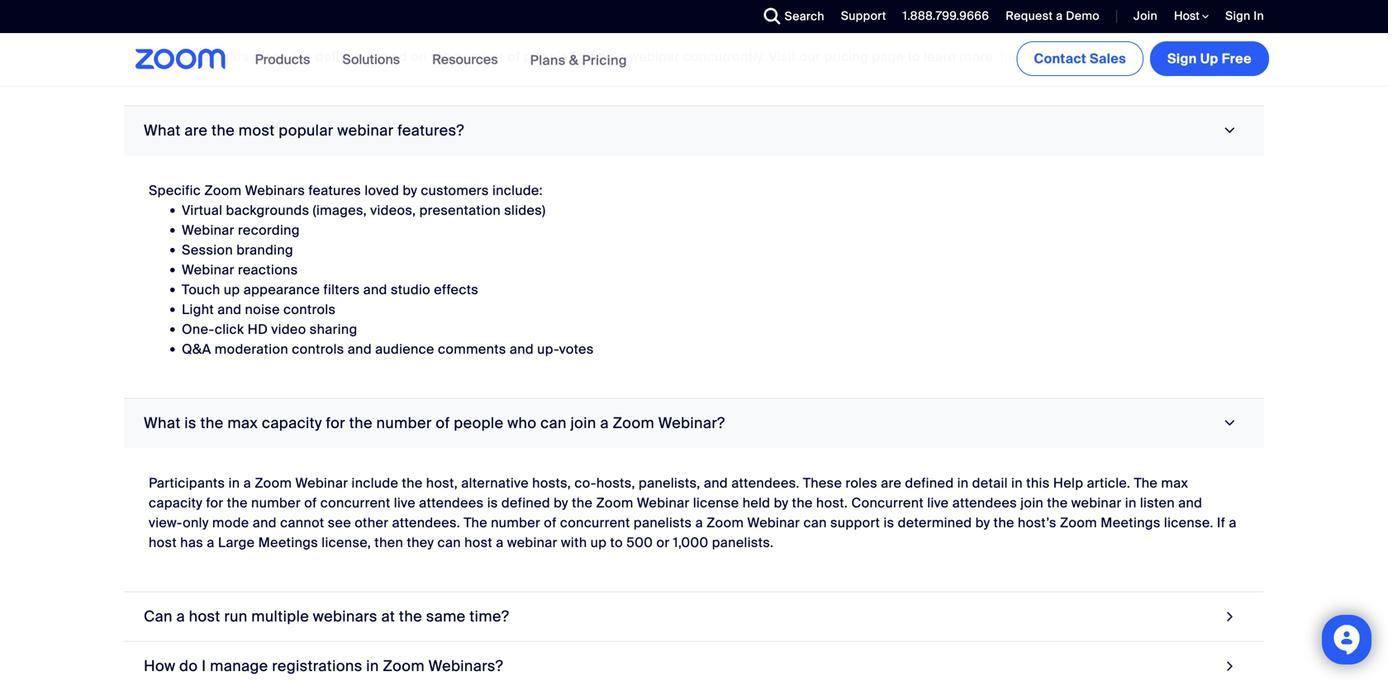 Task type: describe. For each thing, give the bounding box(es) containing it.
right image for can a host run multiple webinars at the same time?
[[1223, 605, 1238, 628]]

for inside dropdown button
[[326, 414, 346, 433]]

webinar up panelists
[[637, 494, 690, 512]]

license,
[[322, 534, 371, 551]]

1 vertical spatial controls
[[292, 340, 344, 358]]

webinars inside specific zoom webinars features loved by customers include: virtual backgrounds (images, videos, presentation slides) webinar recording session branding webinar reactions touch up appearance filters and studio effects light and noise controls one-click hd video sharing q&a moderation controls and audience comments and up-votes
[[245, 182, 305, 199]]

support
[[831, 514, 881, 531]]

include
[[352, 474, 399, 492]]

concurrently.
[[683, 48, 766, 65]]

and up the click
[[218, 301, 242, 318]]

a up mode
[[244, 474, 251, 492]]

by down detail
[[976, 514, 991, 531]]

meetings navigation
[[1014, 33, 1273, 79]]

can
[[144, 607, 173, 626]]

search
[[785, 9, 825, 24]]

our
[[800, 48, 821, 65]]

of inside dropdown button
[[436, 414, 450, 433]]

500
[[627, 534, 653, 551]]

the left host,
[[402, 474, 423, 492]]

host.
[[817, 494, 848, 512]]

mode
[[212, 514, 249, 531]]

webinar down session
[[182, 261, 235, 278]]

what is the max capacity for the number of people who can join a zoom webinar? button
[[124, 399, 1265, 448]]

the left host's
[[994, 514, 1015, 531]]

click
[[215, 321, 244, 338]]

panelists,
[[639, 474, 701, 492]]

can a host run multiple webinars at the same time? button
[[124, 592, 1265, 642]]

learn
[[924, 48, 957, 65]]

these
[[803, 474, 842, 492]]

by inside specific zoom webinars features loved by customers include: virtual backgrounds (images, videos, presentation slides) webinar recording session branding webinar reactions touch up appearance filters and studio effects light and noise controls one-click hd video sharing q&a moderation controls and audience comments and up-votes
[[403, 182, 418, 199]]

max inside participants in a zoom webinar include the host, alternative hosts, co-hosts, panelists, and attendees. these roles are defined in detail in this help article. the max capacity for the number of concurrent live attendees is defined by the zoom webinar license held by the host. concurrent live attendees join the webinar in listen and view-only mode and cannot see other attendees. the number of concurrent panelists a zoom webinar can support is determined by the host's zoom meetings license. if a host has a large meetings license, then they can host a webinar with up to 500 or 1,000 panelists.
[[1162, 474, 1189, 492]]

webinar inside dropdown button
[[337, 121, 394, 140]]

reactions
[[238, 261, 298, 278]]

page
[[872, 48, 905, 65]]

large
[[218, 534, 255, 551]]

are inside participants in a zoom webinar include the host, alternative hosts, co-hosts, panelists, and attendees. these roles are defined in detail in this help article. the max capacity for the number of concurrent live attendees is defined by the zoom webinar license held by the host. concurrent live attendees join the webinar in listen and view-only mode and cannot see other attendees. the number of concurrent panelists a zoom webinar can support is determined by the host's zoom meetings license. if a host has a large meetings license, then they can host a webinar with up to 500 or 1,000 panelists.
[[881, 474, 902, 492]]

sign up free
[[1168, 50, 1252, 67]]

joining
[[572, 48, 615, 65]]

at
[[381, 607, 395, 626]]

1 horizontal spatial attendees.
[[732, 474, 800, 492]]

branding
[[237, 241, 293, 259]]

right image for how do i manage registrations in zoom webinars?
[[1223, 655, 1238, 677]]

a down alternative
[[496, 534, 504, 551]]

webinars?
[[429, 657, 504, 676]]

0 horizontal spatial defined
[[315, 48, 364, 65]]

&
[[569, 51, 579, 69]]

q&a
[[182, 340, 211, 358]]

zoom webinars plans are defined based on the number of people joining a webinar concurrently. visit our pricing page to learn more: https://zoom.us/pricing/events
[[149, 48, 1197, 65]]

view-
[[149, 514, 183, 531]]

a up 1,000
[[696, 514, 703, 531]]

time?
[[470, 607, 509, 626]]

the up include
[[349, 414, 373, 433]]

up inside specific zoom webinars features loved by customers include: virtual backgrounds (images, videos, presentation slides) webinar recording session branding webinar reactions touch up appearance filters and studio effects light and noise controls one-click hd video sharing q&a moderation controls and audience comments and up-votes
[[224, 281, 240, 298]]

and right mode
[[253, 514, 277, 531]]

by up with at the bottom
[[554, 494, 569, 512]]

search button
[[752, 0, 829, 33]]

1 horizontal spatial to
[[908, 48, 921, 65]]

1 vertical spatial meetings
[[258, 534, 318, 551]]

demo
[[1066, 8, 1100, 24]]

one-
[[182, 321, 215, 338]]

plans
[[253, 48, 288, 65]]

in left detail
[[958, 474, 969, 492]]

cannot
[[280, 514, 324, 531]]

what are the most popular webinar features? button
[[124, 106, 1265, 156]]

zoom inside specific zoom webinars features loved by customers include: virtual backgrounds (images, videos, presentation slides) webinar recording session branding webinar reactions touch up appearance filters and studio effects light and noise controls one-click hd video sharing q&a moderation controls and audience comments and up-votes
[[204, 182, 242, 199]]

pricing
[[825, 48, 869, 65]]

max inside dropdown button
[[228, 414, 258, 433]]

presentation
[[420, 202, 501, 219]]

or
[[657, 534, 670, 551]]

banner containing contact sales
[[116, 33, 1273, 87]]

solutions button
[[343, 33, 408, 86]]

pricing
[[582, 51, 627, 69]]

backgrounds
[[226, 202, 309, 219]]

and up license.
[[1179, 494, 1203, 512]]

license.
[[1165, 514, 1214, 531]]

webinars
[[313, 607, 378, 626]]

1 vertical spatial can
[[804, 514, 827, 531]]

the right the at
[[399, 607, 422, 626]]

zoom logo image
[[136, 49, 226, 69]]

request
[[1006, 8, 1053, 24]]

with
[[561, 534, 587, 551]]

filters
[[324, 281, 360, 298]]

right image for what are the most popular webinar features?
[[1219, 123, 1242, 138]]

0 vertical spatial webinars
[[190, 48, 249, 65]]

held
[[743, 494, 771, 512]]

the up participants
[[200, 414, 224, 433]]

number inside what is the max capacity for the number of people who can join a zoom webinar? dropdown button
[[377, 414, 432, 433]]

https://zoom.us/pricing/events
[[1000, 48, 1197, 65]]

same
[[426, 607, 466, 626]]

votes
[[559, 340, 594, 358]]

light
[[182, 301, 214, 318]]

free
[[1222, 50, 1252, 67]]

1 hosts, from the left
[[532, 474, 571, 492]]

run
[[224, 607, 248, 626]]

most
[[239, 121, 275, 140]]

i
[[202, 657, 206, 676]]

has
[[180, 534, 203, 551]]

0 vertical spatial people
[[524, 48, 569, 65]]

and right filters
[[363, 281, 387, 298]]

session
[[182, 241, 233, 259]]

join inside dropdown button
[[571, 414, 597, 433]]

sales
[[1090, 50, 1127, 67]]

help
[[1054, 474, 1084, 492]]

0 horizontal spatial concurrent
[[321, 494, 391, 512]]

how
[[144, 657, 176, 676]]

on
[[411, 48, 427, 65]]

1 horizontal spatial the
[[1134, 474, 1158, 492]]

a right can
[[176, 607, 185, 626]]

can a host run multiple webinars at the same time?
[[144, 607, 509, 626]]

the up mode
[[227, 494, 248, 512]]

who
[[508, 414, 537, 433]]

in left this
[[1012, 474, 1023, 492]]

specific
[[149, 182, 201, 199]]

https://zoom.us/pricing/events link
[[1000, 48, 1197, 65]]

virtual
[[182, 202, 223, 219]]

sign for sign up free
[[1168, 50, 1197, 67]]

plans & pricing
[[530, 51, 627, 69]]

what is the max capacity for the number of people who can join a zoom webinar?
[[144, 414, 725, 433]]

detail
[[973, 474, 1008, 492]]

and down sharing
[[348, 340, 372, 358]]

a right the has
[[207, 534, 215, 551]]

0 horizontal spatial attendees.
[[392, 514, 460, 531]]

and up license
[[704, 474, 728, 492]]

contact sales
[[1034, 50, 1127, 67]]

only
[[183, 514, 209, 531]]

resources
[[432, 51, 498, 68]]

a left demo
[[1056, 8, 1063, 24]]

effects
[[434, 281, 479, 298]]

panelists
[[634, 514, 692, 531]]

1 attendees from the left
[[419, 494, 484, 512]]

visit
[[769, 48, 797, 65]]

2 hosts, from the left
[[597, 474, 635, 492]]



Task type: vqa. For each thing, say whether or not it's contained in the screenshot.
Personal Menu Menu
no



Task type: locate. For each thing, give the bounding box(es) containing it.
right image
[[1219, 123, 1242, 138], [1223, 605, 1238, 628]]

videos,
[[371, 202, 416, 219]]

2 vertical spatial can
[[438, 534, 461, 551]]

0 horizontal spatial to
[[610, 534, 623, 551]]

to left learn
[[908, 48, 921, 65]]

0 horizontal spatial host
[[149, 534, 177, 551]]

concurrent
[[321, 494, 391, 512], [560, 514, 630, 531]]

can right they
[[438, 534, 461, 551]]

this
[[1027, 474, 1050, 492]]

max down moderation
[[228, 414, 258, 433]]

right image
[[1219, 416, 1242, 431], [1223, 655, 1238, 677]]

are left most in the top of the page
[[185, 121, 208, 140]]

webinar up session
[[182, 221, 235, 239]]

in
[[229, 474, 240, 492], [958, 474, 969, 492], [1012, 474, 1023, 492], [1126, 494, 1137, 512], [366, 657, 379, 676]]

up inside participants in a zoom webinar include the host, alternative hosts, co-hosts, panelists, and attendees. these roles are defined in detail in this help article. the max capacity for the number of concurrent live attendees is defined by the zoom webinar license held by the host. concurrent live attendees join the webinar in listen and view-only mode and cannot see other attendees. the number of concurrent panelists a zoom webinar can support is determined by the host's zoom meetings license. if a host has a large meetings license, then they can host a webinar with up to 500 or 1,000 panelists.
[[591, 534, 607, 551]]

1 horizontal spatial concurrent
[[560, 514, 630, 531]]

a right who
[[600, 414, 609, 433]]

0 vertical spatial right image
[[1219, 123, 1242, 138]]

1 horizontal spatial host
[[189, 607, 220, 626]]

up right the touch at the left top
[[224, 281, 240, 298]]

1 horizontal spatial for
[[326, 414, 346, 433]]

2 vertical spatial are
[[881, 474, 902, 492]]

attendees down detail
[[953, 494, 1018, 512]]

0 vertical spatial controls
[[284, 301, 336, 318]]

join up co-
[[571, 414, 597, 433]]

moderation
[[215, 340, 289, 358]]

sign for sign in
[[1226, 8, 1251, 24]]

contact sales link
[[1017, 41, 1144, 76]]

0 horizontal spatial attendees
[[419, 494, 484, 512]]

product information navigation
[[243, 33, 640, 87]]

attendees
[[419, 494, 484, 512], [953, 494, 1018, 512]]

up
[[1201, 50, 1219, 67]]

features?
[[398, 121, 464, 140]]

0 vertical spatial what
[[144, 121, 181, 140]]

0 horizontal spatial is
[[185, 414, 197, 433]]

contact
[[1034, 50, 1087, 67]]

a right joining
[[618, 48, 626, 65]]

1 horizontal spatial is
[[487, 494, 498, 512]]

co-
[[575, 474, 597, 492]]

0 horizontal spatial up
[[224, 281, 240, 298]]

live down include
[[394, 494, 416, 512]]

sign inside button
[[1168, 50, 1197, 67]]

what inside what is the max capacity for the number of people who can join a zoom webinar? dropdown button
[[144, 414, 181, 433]]

webinars up backgrounds on the left top of the page
[[245, 182, 305, 199]]

join
[[571, 414, 597, 433], [1021, 494, 1044, 512]]

attendees down host,
[[419, 494, 484, 512]]

hosts, left panelists,
[[597, 474, 635, 492]]

are right plans
[[291, 48, 312, 65]]

1 horizontal spatial defined
[[502, 494, 550, 512]]

0 vertical spatial capacity
[[262, 414, 322, 433]]

host button
[[1175, 8, 1209, 24]]

loved
[[365, 182, 399, 199]]

how do i manage registrations in zoom webinars? button
[[124, 642, 1265, 681]]

sign in link
[[1214, 0, 1273, 33], [1226, 8, 1265, 24]]

people left &
[[524, 48, 569, 65]]

join
[[1134, 8, 1158, 24]]

0 horizontal spatial join
[[571, 414, 597, 433]]

1.888.799.9666 button
[[891, 0, 994, 33], [903, 8, 990, 24]]

products
[[255, 51, 310, 68]]

1 horizontal spatial people
[[524, 48, 569, 65]]

1 vertical spatial for
[[206, 494, 224, 512]]

the down alternative
[[464, 514, 488, 531]]

1 vertical spatial people
[[454, 414, 504, 433]]

right image inside can a host run multiple webinars at the same time? dropdown button
[[1223, 605, 1238, 628]]

people left who
[[454, 414, 504, 433]]

webinar down held
[[748, 514, 800, 531]]

products button
[[255, 33, 318, 86]]

and left up-
[[510, 340, 534, 358]]

number up include
[[377, 414, 432, 433]]

0 horizontal spatial are
[[185, 121, 208, 140]]

1 horizontal spatial up
[[591, 534, 607, 551]]

1,000
[[673, 534, 709, 551]]

webinar right popular
[[337, 121, 394, 140]]

they
[[407, 534, 434, 551]]

1 vertical spatial to
[[610, 534, 623, 551]]

webinar left with at the bottom
[[507, 534, 558, 551]]

what
[[144, 121, 181, 140], [144, 414, 181, 433]]

host,
[[426, 474, 458, 492]]

is inside what is the max capacity for the number of people who can join a zoom webinar? dropdown button
[[185, 414, 197, 433]]

for inside participants in a zoom webinar include the host, alternative hosts, co-hosts, panelists, and attendees. these roles are defined in detail in this help article. the max capacity for the number of concurrent live attendees is defined by the zoom webinar license held by the host. concurrent live attendees join the webinar in listen and view-only mode and cannot see other attendees. the number of concurrent panelists a zoom webinar can support is determined by the host's zoom meetings license. if a host has a large meetings license, then they can host a webinar with up to 500 or 1,000 panelists.
[[206, 494, 224, 512]]

what for what is the max capacity for the number of people who can join a zoom webinar?
[[144, 414, 181, 433]]

1 horizontal spatial join
[[1021, 494, 1044, 512]]

in up mode
[[229, 474, 240, 492]]

zoom
[[149, 48, 186, 65], [204, 182, 242, 199], [613, 414, 655, 433], [255, 474, 292, 492], [596, 494, 634, 512], [707, 514, 744, 531], [1060, 514, 1098, 531], [383, 657, 425, 676]]

to inside participants in a zoom webinar include the host, alternative hosts, co-hosts, panelists, and attendees. these roles are defined in detail in this help article. the max capacity for the number of concurrent live attendees is defined by the zoom webinar license held by the host. concurrent live attendees join the webinar in listen and view-only mode and cannot see other attendees. the number of concurrent panelists a zoom webinar can support is determined by the host's zoom meetings license. if a host has a large meetings license, then they can host a webinar with up to 500 or 1,000 panelists.
[[610, 534, 623, 551]]

0 vertical spatial is
[[185, 414, 197, 433]]

manage
[[210, 657, 268, 676]]

host left the run
[[189, 607, 220, 626]]

right image inside what are the most popular webinar features? dropdown button
[[1219, 123, 1242, 138]]

0 horizontal spatial for
[[206, 494, 224, 512]]

1 what from the top
[[144, 121, 181, 140]]

2 vertical spatial defined
[[502, 494, 550, 512]]

1.888.799.9666
[[903, 8, 990, 24]]

are up the concurrent
[[881, 474, 902, 492]]

0 horizontal spatial people
[[454, 414, 504, 433]]

0 horizontal spatial live
[[394, 494, 416, 512]]

in left listen
[[1126, 494, 1137, 512]]

webinars left plans
[[190, 48, 249, 65]]

up-
[[537, 340, 559, 358]]

is up participants
[[185, 414, 197, 433]]

what are the most popular webinar features?
[[144, 121, 464, 140]]

1 vertical spatial webinars
[[245, 182, 305, 199]]

1 vertical spatial concurrent
[[560, 514, 630, 531]]

concurrent up with at the bottom
[[560, 514, 630, 531]]

is down the concurrent
[[884, 514, 895, 531]]

1 horizontal spatial max
[[1162, 474, 1189, 492]]

capacity
[[262, 414, 322, 433], [149, 494, 203, 512]]

number down alternative
[[491, 514, 541, 531]]

0 vertical spatial up
[[224, 281, 240, 298]]

0 horizontal spatial capacity
[[149, 494, 203, 512]]

in inside how do i manage registrations in zoom webinars? dropdown button
[[366, 657, 379, 676]]

0 vertical spatial concurrent
[[321, 494, 391, 512]]

how do i manage registrations in zoom webinars?
[[144, 657, 504, 676]]

0 vertical spatial are
[[291, 48, 312, 65]]

0 horizontal spatial hosts,
[[532, 474, 571, 492]]

the down these
[[792, 494, 813, 512]]

defined left based
[[315, 48, 364, 65]]

sign
[[1226, 8, 1251, 24], [1168, 50, 1197, 67]]

controls down sharing
[[292, 340, 344, 358]]

can down host. at the right of the page
[[804, 514, 827, 531]]

controls up video
[[284, 301, 336, 318]]

what inside what are the most popular webinar features? dropdown button
[[144, 121, 181, 140]]

video
[[271, 321, 306, 338]]

appearance
[[244, 281, 320, 298]]

can inside dropdown button
[[541, 414, 567, 433]]

1 vertical spatial sign
[[1168, 50, 1197, 67]]

participants
[[149, 474, 225, 492]]

0 vertical spatial to
[[908, 48, 921, 65]]

what up specific
[[144, 121, 181, 140]]

1 vertical spatial up
[[591, 534, 607, 551]]

the up listen
[[1134, 474, 1158, 492]]

webinar?
[[659, 414, 725, 433]]

1 horizontal spatial capacity
[[262, 414, 322, 433]]

audience
[[375, 340, 435, 358]]

0 vertical spatial max
[[228, 414, 258, 433]]

1 horizontal spatial can
[[541, 414, 567, 433]]

capacity inside dropdown button
[[262, 414, 322, 433]]

webinar up 'see'
[[296, 474, 348, 492]]

0 vertical spatial right image
[[1219, 416, 1242, 431]]

1 horizontal spatial meetings
[[1101, 514, 1161, 531]]

2 live from the left
[[928, 494, 949, 512]]

0 vertical spatial join
[[571, 414, 597, 433]]

sign left up
[[1168, 50, 1197, 67]]

max up listen
[[1162, 474, 1189, 492]]

1 horizontal spatial hosts,
[[597, 474, 635, 492]]

webinar down 'article.'
[[1072, 494, 1122, 512]]

more:
[[960, 48, 997, 65]]

concurrent up 'see'
[[321, 494, 391, 512]]

0 vertical spatial sign
[[1226, 8, 1251, 24]]

is down alternative
[[487, 494, 498, 512]]

0 horizontal spatial max
[[228, 414, 258, 433]]

1 horizontal spatial live
[[928, 494, 949, 512]]

host down view- at left bottom
[[149, 534, 177, 551]]

the
[[1134, 474, 1158, 492], [464, 514, 488, 531]]

popular
[[279, 121, 334, 140]]

join link left host
[[1122, 0, 1162, 33]]

0 horizontal spatial the
[[464, 514, 488, 531]]

capacity inside participants in a zoom webinar include the host, alternative hosts, co-hosts, panelists, and attendees. these roles are defined in detail in this help article. the max capacity for the number of concurrent live attendees is defined by the zoom webinar license held by the host. concurrent live attendees join the webinar in listen and view-only mode and cannot see other attendees. the number of concurrent panelists a zoom webinar can support is determined by the host's zoom meetings license. if a host has a large meetings license, then they can host a webinar with up to 500 or 1,000 panelists.
[[149, 494, 203, 512]]

0 vertical spatial the
[[1134, 474, 1158, 492]]

comments
[[438, 340, 506, 358]]

to left the '500'
[[610, 534, 623, 551]]

host's
[[1018, 514, 1057, 531]]

0 horizontal spatial sign
[[1168, 50, 1197, 67]]

0 horizontal spatial meetings
[[258, 534, 318, 551]]

meetings down listen
[[1101, 514, 1161, 531]]

2 vertical spatial is
[[884, 514, 895, 531]]

1 vertical spatial defined
[[905, 474, 954, 492]]

noise
[[245, 301, 280, 318]]

right image for what is the max capacity for the number of people who can join a zoom webinar?
[[1219, 416, 1242, 431]]

features
[[309, 182, 361, 199]]

number
[[455, 48, 504, 65], [377, 414, 432, 433], [251, 494, 301, 512], [491, 514, 541, 531]]

sign in
[[1226, 8, 1265, 24]]

1 horizontal spatial sign
[[1226, 8, 1251, 24]]

1 vertical spatial what
[[144, 414, 181, 433]]

0 vertical spatial defined
[[315, 48, 364, 65]]

solutions
[[343, 51, 400, 68]]

do
[[179, 657, 198, 676]]

in
[[1254, 8, 1265, 24]]

attendees. up they
[[392, 514, 460, 531]]

2 horizontal spatial can
[[804, 514, 827, 531]]

listen
[[1141, 494, 1175, 512]]

the down help
[[1048, 494, 1068, 512]]

can right who
[[541, 414, 567, 433]]

touch
[[182, 281, 220, 298]]

webinar
[[630, 48, 680, 65], [337, 121, 394, 140], [1072, 494, 1122, 512], [507, 534, 558, 551]]

attendees. up held
[[732, 474, 800, 492]]

number right on in the top of the page
[[455, 48, 504, 65]]

include:
[[493, 182, 543, 199]]

if
[[1217, 514, 1226, 531]]

1 horizontal spatial are
[[291, 48, 312, 65]]

registrations
[[272, 657, 363, 676]]

by up videos,
[[403, 182, 418, 199]]

max
[[228, 414, 258, 433], [1162, 474, 1189, 492]]

defined up "determined"
[[905, 474, 954, 492]]

join up host's
[[1021, 494, 1044, 512]]

join link up the 'meetings' navigation
[[1134, 8, 1158, 24]]

other
[[355, 514, 389, 531]]

defined down alternative
[[502, 494, 550, 512]]

the right on in the top of the page
[[431, 48, 451, 65]]

up
[[224, 281, 240, 298], [591, 534, 607, 551]]

people inside dropdown button
[[454, 414, 504, 433]]

resources button
[[432, 33, 506, 86]]

1 vertical spatial attendees.
[[392, 514, 460, 531]]

up right with at the bottom
[[591, 534, 607, 551]]

what for what are the most popular webinar features?
[[144, 121, 181, 140]]

sign left in
[[1226, 8, 1251, 24]]

1 vertical spatial right image
[[1223, 605, 1238, 628]]

2 horizontal spatial is
[[884, 514, 895, 531]]

1 horizontal spatial attendees
[[953, 494, 1018, 512]]

defined
[[315, 48, 364, 65], [905, 474, 954, 492], [502, 494, 550, 512]]

1 vertical spatial is
[[487, 494, 498, 512]]

plans & pricing link
[[530, 51, 627, 69], [530, 51, 627, 69]]

right image inside how do i manage registrations in zoom webinars? dropdown button
[[1223, 655, 1238, 677]]

0 horizontal spatial can
[[438, 534, 461, 551]]

by right held
[[774, 494, 789, 512]]

live
[[394, 494, 416, 512], [928, 494, 949, 512]]

number up cannot
[[251, 494, 301, 512]]

join link
[[1122, 0, 1162, 33], [1134, 8, 1158, 24]]

are inside dropdown button
[[185, 121, 208, 140]]

1 vertical spatial are
[[185, 121, 208, 140]]

webinar right the "pricing"
[[630, 48, 680, 65]]

meetings down cannot
[[258, 534, 318, 551]]

banner
[[116, 33, 1273, 87]]

the left most in the top of the page
[[212, 121, 235, 140]]

of
[[508, 48, 521, 65], [436, 414, 450, 433], [304, 494, 317, 512], [544, 514, 557, 531]]

0 vertical spatial can
[[541, 414, 567, 433]]

1 vertical spatial max
[[1162, 474, 1189, 492]]

a right if
[[1229, 514, 1237, 531]]

then
[[375, 534, 403, 551]]

request a demo
[[1006, 8, 1100, 24]]

2 attendees from the left
[[953, 494, 1018, 512]]

1 vertical spatial right image
[[1223, 655, 1238, 677]]

the down co-
[[572, 494, 593, 512]]

2 horizontal spatial are
[[881, 474, 902, 492]]

1 live from the left
[[394, 494, 416, 512]]

host inside dropdown button
[[189, 607, 220, 626]]

what up participants
[[144, 414, 181, 433]]

hosts,
[[532, 474, 571, 492], [597, 474, 635, 492]]

0 vertical spatial meetings
[[1101, 514, 1161, 531]]

hosts, left co-
[[532, 474, 571, 492]]

attendees.
[[732, 474, 800, 492], [392, 514, 460, 531]]

0 vertical spatial attendees.
[[732, 474, 800, 492]]

2 horizontal spatial defined
[[905, 474, 954, 492]]

alternative
[[461, 474, 529, 492]]

1 vertical spatial join
[[1021, 494, 1044, 512]]

determined
[[898, 514, 972, 531]]

0 vertical spatial for
[[326, 414, 346, 433]]

right image inside what is the max capacity for the number of people who can join a zoom webinar? dropdown button
[[1219, 416, 1242, 431]]

specific zoom webinars features loved by customers include: virtual backgrounds (images, videos, presentation slides) webinar recording session branding webinar reactions touch up appearance filters and studio effects light and noise controls one-click hd video sharing q&a moderation controls and audience comments and up-votes
[[149, 182, 594, 358]]

live up "determined"
[[928, 494, 949, 512]]

see
[[328, 514, 351, 531]]

2 what from the top
[[144, 414, 181, 433]]

sign up free button
[[1151, 41, 1270, 76]]

join inside participants in a zoom webinar include the host, alternative hosts, co-hosts, panelists, and attendees. these roles are defined in detail in this help article. the max capacity for the number of concurrent live attendees is defined by the zoom webinar license held by the host. concurrent live attendees join the webinar in listen and view-only mode and cannot see other attendees. the number of concurrent panelists a zoom webinar can support is determined by the host's zoom meetings license. if a host has a large meetings license, then they can host a webinar with up to 500 or 1,000 panelists.
[[1021, 494, 1044, 512]]

1 vertical spatial the
[[464, 514, 488, 531]]

in right registrations
[[366, 657, 379, 676]]

2 horizontal spatial host
[[465, 534, 493, 551]]

host right they
[[465, 534, 493, 551]]

1 vertical spatial capacity
[[149, 494, 203, 512]]



